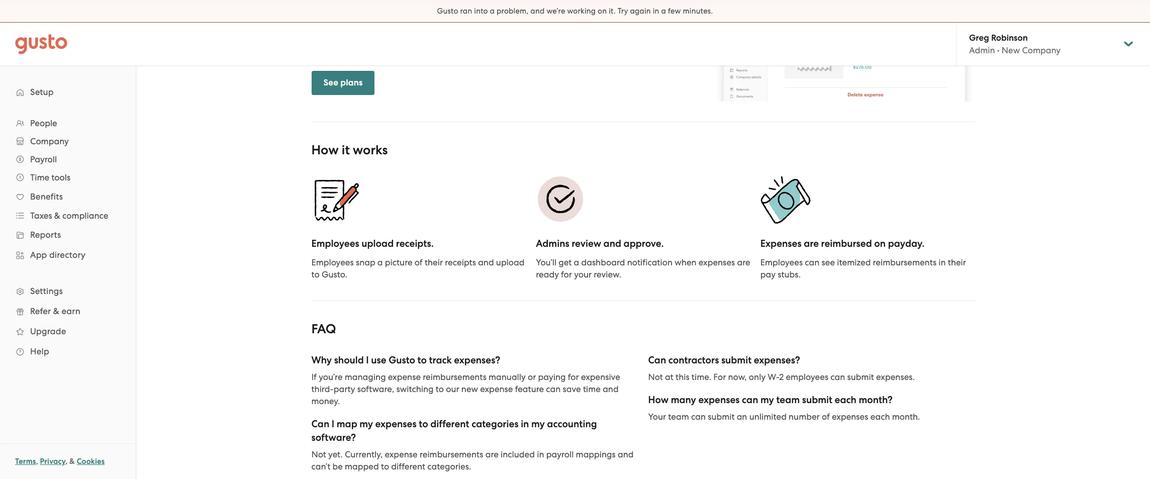 Task type: describe. For each thing, give the bounding box(es) containing it.
time.
[[692, 372, 711, 382]]

payroll
[[30, 154, 57, 164]]

stubs.
[[778, 270, 801, 280]]

map
[[337, 418, 357, 430]]

paying
[[538, 372, 566, 382]]

privacy link
[[40, 457, 65, 466]]

admins review and approve.
[[536, 238, 664, 250]]

taxes & compliance button
[[10, 207, 126, 225]]

settings link
[[10, 282, 126, 300]]

are inside the you'll get a dashboard notification when expenses are ready for your review.
[[737, 258, 750, 268]]

how it works
[[311, 142, 388, 158]]

employees can see itemized reimbursements in their pay stubs.
[[761, 258, 966, 280]]

track
[[429, 355, 452, 366]]

you're
[[319, 372, 343, 382]]

time
[[583, 384, 601, 394]]

new
[[1002, 45, 1020, 55]]

works
[[353, 142, 388, 158]]

submit up number
[[802, 394, 833, 406]]

to inside can i map my expenses to different categories in my accounting software?
[[419, 418, 428, 430]]

terms
[[15, 457, 36, 466]]

benefits link
[[10, 188, 126, 206]]

dollar bill illustration image
[[761, 175, 811, 225]]

your
[[648, 412, 666, 422]]

terms link
[[15, 457, 36, 466]]

submit up month?
[[847, 372, 874, 382]]

refer & earn link
[[10, 302, 126, 320]]

expenses down for
[[699, 394, 740, 406]]

number
[[789, 412, 820, 422]]

1 vertical spatial expense
[[480, 384, 513, 394]]

a left few
[[661, 7, 666, 16]]

and inside employees snap a picture of their receipts and upload to gusto.
[[478, 258, 494, 268]]

manually
[[489, 372, 526, 382]]

compliance
[[62, 211, 108, 221]]

and left we're
[[531, 7, 545, 16]]

can't
[[311, 462, 330, 472]]

w-
[[768, 372, 779, 382]]

i inside can i map my expenses to different categories in my accounting software?
[[332, 418, 334, 430]]

when
[[675, 258, 697, 268]]

a inside employees snap a picture of their receipts and upload to gusto.
[[377, 258, 383, 268]]

terms , privacy , & cookies
[[15, 457, 105, 466]]

it
[[342, 142, 350, 158]]

included
[[501, 450, 535, 460]]

employees snap a picture of their receipts and upload to gusto.
[[311, 258, 525, 280]]

gusto navigation element
[[0, 66, 136, 378]]

in inside can i map my expenses to different categories in my accounting software?
[[521, 418, 529, 430]]

review
[[572, 238, 601, 250]]

help link
[[10, 342, 126, 360]]

different inside can i map my expenses to different categories in my accounting software?
[[430, 418, 469, 430]]

& for earn
[[53, 306, 59, 316]]

save
[[563, 384, 581, 394]]

submit up the now,
[[721, 355, 752, 366]]

expense for track
[[388, 372, 421, 382]]

& for compliance
[[54, 211, 60, 221]]

1 vertical spatial gusto
[[389, 355, 415, 366]]

can inside employees can see itemized reimbursements in their pay stubs.
[[805, 258, 820, 268]]

robinson
[[991, 33, 1028, 43]]

upgrade
[[30, 326, 66, 336]]

upgrade link
[[10, 322, 126, 340]]

can right employees
[[831, 372, 845, 382]]

third-
[[311, 384, 334, 394]]

submit left an
[[708, 412, 735, 422]]

•
[[997, 45, 1000, 55]]

snap
[[356, 258, 375, 268]]

directory
[[49, 250, 85, 260]]

1 horizontal spatial i
[[366, 355, 369, 366]]

and inside if you're managing expense reimbursements manually or paying for expensive third-party software, switching to our new expense feature can save time and money.
[[603, 384, 619, 394]]

greg robinson admin • new company
[[969, 33, 1061, 55]]

why should i use gusto to track expenses?
[[311, 355, 500, 366]]

gusto ran into a problem, and we're working on it. try again in a few minutes.
[[437, 7, 713, 16]]

reimbursements inside employees can see itemized reimbursements in their pay stubs.
[[873, 258, 937, 268]]

see plans
[[324, 77, 363, 88]]

app
[[30, 250, 47, 260]]

we're
[[547, 7, 565, 16]]

employees for employees upload receipts.
[[311, 238, 359, 250]]

yet.
[[328, 450, 343, 460]]

of inside employees snap a picture of their receipts and upload to gusto.
[[415, 258, 423, 268]]

not yet. currently, expense reimbursements are included in payroll mappings and can't be mapped to different categories.
[[311, 450, 634, 472]]

reimbursements for expenses?
[[423, 372, 487, 382]]

now,
[[728, 372, 747, 382]]

not for can contractors submit expenses?
[[648, 372, 663, 382]]

their inside employees can see itemized reimbursements in their pay stubs.
[[948, 258, 966, 268]]

and inside not yet. currently, expense reimbursements are included in payroll mappings and can't be mapped to different categories.
[[618, 450, 634, 460]]

earn
[[62, 306, 80, 316]]

money.
[[311, 396, 340, 406]]

unlimited
[[749, 412, 787, 422]]

feature
[[515, 384, 544, 394]]

month?
[[859, 394, 893, 406]]

refer & earn
[[30, 306, 80, 316]]

software?
[[311, 432, 356, 444]]

and up "dashboard" at right bottom
[[604, 238, 621, 250]]

app directory
[[30, 250, 85, 260]]

if you're managing expense reimbursements manually or paying for expensive third-party software, switching to our new expense feature can save time and money.
[[311, 372, 620, 406]]

admins
[[536, 238, 569, 250]]

for
[[714, 372, 726, 382]]

problem,
[[497, 7, 529, 16]]

picture
[[385, 258, 413, 268]]

checkmark illustration image
[[536, 175, 586, 225]]

approve.
[[624, 238, 664, 250]]

ran
[[460, 7, 472, 16]]

greg
[[969, 33, 989, 43]]

cookies button
[[77, 455, 105, 468]]

categories
[[472, 418, 519, 430]]

in inside not yet. currently, expense reimbursements are included in payroll mappings and can't be mapped to different categories.
[[537, 450, 544, 460]]

can for can contractors submit expenses?
[[648, 355, 666, 366]]

time
[[30, 172, 49, 182]]



Task type: vqa. For each thing, say whether or not it's contained in the screenshot.
bottom THE CONTACT
no



Task type: locate. For each thing, give the bounding box(es) containing it.
and right mappings
[[618, 450, 634, 460]]

my right map
[[360, 418, 373, 430]]

to left 'track'
[[418, 355, 427, 366]]

expenses
[[761, 238, 802, 250]]

1 vertical spatial on
[[874, 238, 886, 250]]

use
[[371, 355, 386, 366]]

software,
[[357, 384, 394, 394]]

few
[[668, 7, 681, 16]]

i
[[366, 355, 369, 366], [332, 418, 334, 430]]

0 vertical spatial can
[[648, 355, 666, 366]]

expenses inside the you'll get a dashboard notification when expenses are ready for your review.
[[699, 258, 735, 268]]

of right number
[[822, 412, 830, 422]]

my up unlimited
[[761, 394, 774, 406]]

upload up snap
[[362, 238, 394, 250]]

upload
[[362, 238, 394, 250], [496, 258, 525, 268]]

reimbursements for categories
[[420, 450, 483, 460]]

& left cookies
[[69, 457, 75, 466]]

& right taxes on the left of page
[[54, 211, 60, 221]]

mapped
[[345, 462, 379, 472]]

to down switching
[[419, 418, 428, 430]]

reports link
[[10, 226, 126, 244]]

payday.
[[888, 238, 925, 250]]

are
[[804, 238, 819, 250], [737, 258, 750, 268], [485, 450, 499, 460]]

reimbursements inside if you're managing expense reimbursements manually or paying for expensive third-party software, switching to our new expense feature can save time and money.
[[423, 372, 487, 382]]

new
[[461, 384, 478, 394]]

1 vertical spatial team
[[668, 412, 689, 422]]

should
[[334, 355, 364, 366]]

in
[[653, 7, 659, 16], [939, 258, 946, 268], [521, 418, 529, 430], [537, 450, 544, 460]]

0 vertical spatial each
[[835, 394, 857, 406]]

to inside employees snap a picture of their receipts and upload to gusto.
[[311, 270, 320, 280]]

0 horizontal spatial not
[[311, 450, 326, 460]]

you'll get a dashboard notification when expenses are ready for your review.
[[536, 258, 750, 280]]

currently,
[[345, 450, 383, 460]]

my left accounting
[[531, 418, 545, 430]]

your
[[574, 270, 592, 280]]

party
[[334, 384, 355, 394]]

employees for employees can see itemized reimbursements in their pay stubs.
[[761, 258, 803, 268]]

different
[[430, 418, 469, 430], [391, 462, 425, 472]]

app directory link
[[10, 246, 126, 264]]

again
[[630, 7, 651, 16]]

can up software?
[[311, 418, 329, 430]]

1 vertical spatial i
[[332, 418, 334, 430]]

0 vertical spatial how
[[311, 142, 339, 158]]

expenses.
[[876, 372, 915, 382]]

upload inside employees snap a picture of their receipts and upload to gusto.
[[496, 258, 525, 268]]

payroll
[[546, 450, 574, 460]]

cookies
[[77, 457, 105, 466]]

my
[[761, 394, 774, 406], [360, 418, 373, 430], [531, 418, 545, 430]]

0 horizontal spatial i
[[332, 418, 334, 430]]

how for how it works
[[311, 142, 339, 158]]

expense right currently,
[[385, 450, 418, 460]]

can contractors submit expenses?
[[648, 355, 800, 366]]

not inside not yet. currently, expense reimbursements are included in payroll mappings and can't be mapped to different categories.
[[311, 450, 326, 460]]

why
[[311, 355, 332, 366]]

can inside if you're managing expense reimbursements manually or paying for expensive third-party software, switching to our new expense feature can save time and money.
[[546, 384, 561, 394]]

can up an
[[742, 394, 758, 406]]

2 vertical spatial expense
[[385, 450, 418, 460]]

tools
[[51, 172, 70, 182]]

for down get
[[561, 270, 572, 280]]

taxes & compliance
[[30, 211, 108, 221]]

expense up switching
[[388, 372, 421, 382]]

can inside can i map my expenses to different categories in my accounting software?
[[311, 418, 329, 430]]

0 horizontal spatial ,
[[36, 457, 38, 466]]

can left see
[[805, 258, 820, 268]]

in inside employees can see itemized reimbursements in their pay stubs.
[[939, 258, 946, 268]]

0 vertical spatial are
[[804, 238, 819, 250]]

0 vertical spatial &
[[54, 211, 60, 221]]

list containing people
[[0, 114, 136, 361]]

receipts
[[445, 258, 476, 268]]

try
[[618, 7, 628, 16]]

team up the your team can submit an unlimited number of expenses each month. at the right bottom
[[776, 394, 800, 406]]

expense for different
[[385, 450, 418, 460]]

0 horizontal spatial upload
[[362, 238, 394, 250]]

a
[[490, 7, 495, 16], [661, 7, 666, 16], [377, 258, 383, 268], [574, 258, 579, 268]]

1 their from the left
[[425, 258, 443, 268]]

only
[[749, 372, 766, 382]]

expenses
[[699, 258, 735, 268], [699, 394, 740, 406], [832, 412, 868, 422], [375, 418, 417, 430]]

your team can submit an unlimited number of expenses each month.
[[648, 412, 920, 422]]

2 their from the left
[[948, 258, 966, 268]]

2 vertical spatial &
[[69, 457, 75, 466]]

this
[[676, 372, 690, 382]]

expenses right the when
[[699, 258, 735, 268]]

company inside dropdown button
[[30, 136, 69, 146]]

0 horizontal spatial gusto
[[389, 355, 415, 366]]

and right receipts
[[478, 258, 494, 268]]

0 horizontal spatial company
[[30, 136, 69, 146]]

team
[[776, 394, 800, 406], [668, 412, 689, 422]]

&
[[54, 211, 60, 221], [53, 306, 59, 316], [69, 457, 75, 466]]

are inside not yet. currently, expense reimbursements are included in payroll mappings and can't be mapped to different categories.
[[485, 450, 499, 460]]

2 vertical spatial reimbursements
[[420, 450, 483, 460]]

1 horizontal spatial can
[[648, 355, 666, 366]]

different left categories.
[[391, 462, 425, 472]]

it.
[[609, 7, 616, 16]]

managing
[[345, 372, 386, 382]]

0 horizontal spatial my
[[360, 418, 373, 430]]

a right get
[[574, 258, 579, 268]]

1 horizontal spatial company
[[1022, 45, 1061, 55]]

1 horizontal spatial on
[[874, 238, 886, 250]]

1 expenses? from the left
[[454, 355, 500, 366]]

each left month?
[[835, 394, 857, 406]]

0 horizontal spatial their
[[425, 258, 443, 268]]

at
[[665, 372, 674, 382]]

not at this time. for now, only w-2 employees can submit expenses.
[[648, 372, 915, 382]]

each down month?
[[871, 412, 890, 422]]

switching
[[396, 384, 434, 394]]

employees inside employees snap a picture of their receipts and upload to gusto.
[[311, 258, 354, 268]]

can
[[648, 355, 666, 366], [311, 418, 329, 430]]

review.
[[594, 270, 621, 280]]

plans
[[340, 77, 363, 88]]

1 horizontal spatial of
[[822, 412, 830, 422]]

0 vertical spatial for
[[561, 270, 572, 280]]

0 vertical spatial upload
[[362, 238, 394, 250]]

employees
[[786, 372, 829, 382]]

can i map my expenses to different categories in my accounting software?
[[311, 418, 597, 444]]

0 horizontal spatial how
[[311, 142, 339, 158]]

, left privacy 'link'
[[36, 457, 38, 466]]

people
[[30, 118, 57, 128]]

to inside not yet. currently, expense reimbursements are included in payroll mappings and can't be mapped to different categories.
[[381, 462, 389, 472]]

refer
[[30, 306, 51, 316]]

different down our at the bottom of page
[[430, 418, 469, 430]]

1 vertical spatial different
[[391, 462, 425, 472]]

not for can i map my expenses to different categories in my accounting software?
[[311, 450, 326, 460]]

company
[[1022, 45, 1061, 55], [30, 136, 69, 146]]

a right snap
[[377, 258, 383, 268]]

0 vertical spatial i
[[366, 355, 369, 366]]

2 vertical spatial are
[[485, 450, 499, 460]]

on left it.
[[598, 7, 607, 16]]

1 vertical spatial reimbursements
[[423, 372, 487, 382]]

expenses inside can i map my expenses to different categories in my accounting software?
[[375, 418, 417, 430]]

categories.
[[427, 462, 471, 472]]

see
[[324, 77, 338, 88]]

expenses down month?
[[832, 412, 868, 422]]

for up save
[[568, 372, 579, 382]]

reimbursements inside not yet. currently, expense reimbursements are included in payroll mappings and can't be mapped to different categories.
[[420, 450, 483, 460]]

ready
[[536, 270, 559, 280]]

1 horizontal spatial each
[[871, 412, 890, 422]]

i up software?
[[332, 418, 334, 430]]

and down expensive
[[603, 384, 619, 394]]

pay
[[761, 270, 776, 280]]

, left cookies
[[65, 457, 68, 466]]

0 vertical spatial on
[[598, 7, 607, 16]]

0 horizontal spatial on
[[598, 7, 607, 16]]

0 horizontal spatial are
[[485, 450, 499, 460]]

0 vertical spatial expense
[[388, 372, 421, 382]]

upload left the "you'll"
[[496, 258, 525, 268]]

1 , from the left
[[36, 457, 38, 466]]

& inside dropdown button
[[54, 211, 60, 221]]

0 horizontal spatial can
[[311, 418, 329, 430]]

reimbursements down payday.
[[873, 258, 937, 268]]

1 horizontal spatial their
[[948, 258, 966, 268]]

gusto left ran on the top left of the page
[[437, 7, 458, 16]]

a right "into"
[[490, 7, 495, 16]]

for inside if you're managing expense reimbursements manually or paying for expensive third-party software, switching to our new expense feature can save time and money.
[[568, 372, 579, 382]]

to left our at the bottom of page
[[436, 384, 444, 394]]

1 vertical spatial how
[[648, 394, 669, 406]]

setup
[[30, 87, 54, 97]]

0 vertical spatial team
[[776, 394, 800, 406]]

2 expenses? from the left
[[754, 355, 800, 366]]

a inside the you'll get a dashboard notification when expenses are ready for your review.
[[574, 258, 579, 268]]

1 vertical spatial each
[[871, 412, 890, 422]]

settings
[[30, 286, 63, 296]]

0 vertical spatial of
[[415, 258, 423, 268]]

2 horizontal spatial my
[[761, 394, 774, 406]]

can down paying
[[546, 384, 561, 394]]

2
[[779, 372, 784, 382]]

i left use
[[366, 355, 369, 366]]

1 vertical spatial of
[[822, 412, 830, 422]]

0 horizontal spatial each
[[835, 394, 857, 406]]

2 , from the left
[[65, 457, 68, 466]]

not left at
[[648, 372, 663, 382]]

can down many
[[691, 412, 706, 422]]

reimbursed
[[821, 238, 872, 250]]

employees inside employees can see itemized reimbursements in their pay stubs.
[[761, 258, 803, 268]]

you'll
[[536, 258, 557, 268]]

contractors
[[668, 355, 719, 366]]

1 vertical spatial upload
[[496, 258, 525, 268]]

reimbursements up categories.
[[420, 450, 483, 460]]

expenses down switching
[[375, 418, 417, 430]]

their
[[425, 258, 443, 268], [948, 258, 966, 268]]

expenses? up the new
[[454, 355, 500, 366]]

1 horizontal spatial not
[[648, 372, 663, 382]]

on
[[598, 7, 607, 16], [874, 238, 886, 250]]

gusto right use
[[389, 355, 415, 366]]

company right new
[[1022, 45, 1061, 55]]

1 horizontal spatial my
[[531, 418, 545, 430]]

time tools button
[[10, 168, 126, 187]]

expenses are reimbursed on payday.
[[761, 238, 925, 250]]

1 horizontal spatial are
[[737, 258, 750, 268]]

expense inside not yet. currently, expense reimbursements are included in payroll mappings and can't be mapped to different categories.
[[385, 450, 418, 460]]

working
[[567, 7, 596, 16]]

2 horizontal spatial are
[[804, 238, 819, 250]]

,
[[36, 457, 38, 466], [65, 457, 68, 466]]

expenses? up w-
[[754, 355, 800, 366]]

1 horizontal spatial gusto
[[437, 7, 458, 16]]

0 vertical spatial different
[[430, 418, 469, 430]]

1 horizontal spatial upload
[[496, 258, 525, 268]]

how left it on the left of page
[[311, 142, 339, 158]]

1 vertical spatial are
[[737, 258, 750, 268]]

different inside not yet. currently, expense reimbursements are included in payroll mappings and can't be mapped to different categories.
[[391, 462, 425, 472]]

our
[[446, 384, 459, 394]]

dashboard
[[581, 258, 625, 268]]

employees for employees snap a picture of their receipts and upload to gusto.
[[311, 258, 354, 268]]

of down receipts.
[[415, 258, 423, 268]]

privacy
[[40, 457, 65, 466]]

0 horizontal spatial team
[[668, 412, 689, 422]]

get
[[559, 258, 572, 268]]

reimbursements up our at the bottom of page
[[423, 372, 487, 382]]

not up can't
[[311, 450, 326, 460]]

team down many
[[668, 412, 689, 422]]

0 horizontal spatial of
[[415, 258, 423, 268]]

1 vertical spatial &
[[53, 306, 59, 316]]

of
[[415, 258, 423, 268], [822, 412, 830, 422]]

1 vertical spatial not
[[311, 450, 326, 460]]

if
[[311, 372, 317, 382]]

0 horizontal spatial different
[[391, 462, 425, 472]]

company inside greg robinson admin • new company
[[1022, 45, 1061, 55]]

admin
[[969, 45, 995, 55]]

itemized
[[837, 258, 871, 268]]

to inside if you're managing expense reimbursements manually or paying for expensive third-party software, switching to our new expense feature can save time and money.
[[436, 384, 444, 394]]

0 vertical spatial reimbursements
[[873, 258, 937, 268]]

can for can i map my expenses to different categories in my accounting software?
[[311, 418, 329, 430]]

0 vertical spatial company
[[1022, 45, 1061, 55]]

company down people
[[30, 136, 69, 146]]

time tools
[[30, 172, 70, 182]]

0 horizontal spatial expenses?
[[454, 355, 500, 366]]

1 vertical spatial company
[[30, 136, 69, 146]]

expense down 'manually'
[[480, 384, 513, 394]]

many
[[671, 394, 696, 406]]

to right mapped on the left
[[381, 462, 389, 472]]

their inside employees snap a picture of their receipts and upload to gusto.
[[425, 258, 443, 268]]

1 horizontal spatial ,
[[65, 457, 68, 466]]

list
[[0, 114, 136, 361]]

1 horizontal spatial expenses?
[[754, 355, 800, 366]]

for inside the you'll get a dashboard notification when expenses are ready for your review.
[[561, 270, 572, 280]]

& left earn
[[53, 306, 59, 316]]

expense reimbursement screenshot image
[[714, 0, 975, 102]]

1 vertical spatial can
[[311, 418, 329, 430]]

how up your
[[648, 394, 669, 406]]

0 vertical spatial gusto
[[437, 7, 458, 16]]

minutes.
[[683, 7, 713, 16]]

1 vertical spatial for
[[568, 372, 579, 382]]

on left payday.
[[874, 238, 886, 250]]

to left gusto.
[[311, 270, 320, 280]]

home image
[[15, 34, 67, 54]]

1 horizontal spatial different
[[430, 418, 469, 430]]

1 horizontal spatial team
[[776, 394, 800, 406]]

1 horizontal spatial how
[[648, 394, 669, 406]]

into
[[474, 7, 488, 16]]

0 vertical spatial not
[[648, 372, 663, 382]]

can up at
[[648, 355, 666, 366]]

receipt illustration image
[[311, 175, 362, 225]]

how for how many expenses can my team submit each month?
[[648, 394, 669, 406]]



